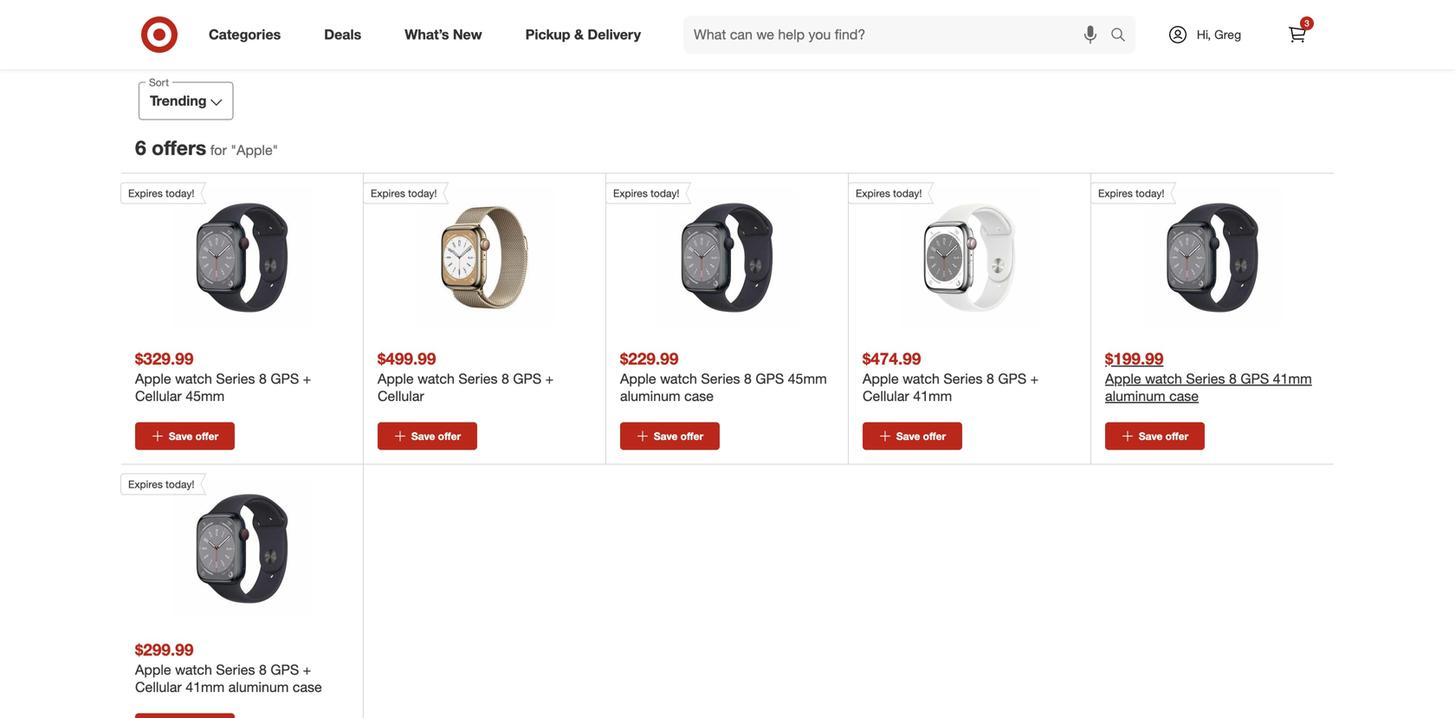 Task type: describe. For each thing, give the bounding box(es) containing it.
expires today! for $199.99
[[1099, 187, 1165, 200]]

deals
[[324, 26, 362, 43]]

expires today! button for $299.99
[[120, 473, 312, 619]]

45mm inside the $229.99 apple watch series 8 gps 45mm aluminum case
[[788, 370, 827, 387]]

save offer button for $199.99
[[1106, 422, 1205, 450]]

series for $229.99
[[701, 370, 740, 387]]

& for toys
[[944, 6, 952, 22]]

hi, greg
[[1197, 27, 1242, 42]]

s
[[196, 136, 206, 160]]

save offer button for $329.99
[[135, 422, 235, 450]]

$474.99 apple watch series 8 gps + cellular 41mm
[[863, 349, 1039, 405]]

case for $199.99
[[1170, 388, 1199, 405]]

apple for $229.99
[[620, 370, 656, 387]]

expires for $474.99
[[856, 187, 891, 200]]

8 for $229.99
[[744, 370, 752, 387]]

expires today! for $329.99
[[128, 187, 194, 200]]

what's
[[405, 26, 449, 43]]

expires today! button for $499.99
[[363, 182, 555, 328]]

today! for $199.99
[[1136, 187, 1165, 200]]

for
[[210, 142, 227, 159]]

supplies
[[599, 25, 652, 42]]

1 " from the left
[[231, 142, 237, 159]]

gps for $499.99
[[513, 370, 542, 387]]

$299.99 apple watch series 8 gps + cellular 41mm aluminum case
[[135, 640, 322, 696]]

pickup & delivery link
[[511, 16, 663, 54]]

save for $499.99
[[411, 430, 435, 443]]

what's new
[[405, 26, 482, 43]]

today! for $229.99
[[651, 187, 680, 200]]

$229.99 apple watch series 8 gps 45mm aluminum case
[[620, 349, 827, 405]]

delivery
[[588, 26, 641, 43]]

expires for $199.99
[[1099, 187, 1133, 200]]

expires for $499.99
[[371, 187, 405, 200]]

offer right 6
[[152, 136, 196, 160]]

offer for $499.99
[[438, 430, 461, 443]]

6 offer s for " apple "
[[135, 136, 278, 160]]

toys
[[912, 6, 940, 22]]

+ for $299.99
[[303, 661, 311, 678]]

offer for $229.99
[[681, 430, 704, 443]]

aluminum inside $299.99 apple watch series 8 gps + cellular 41mm aluminum case
[[229, 679, 289, 696]]

entertainment
[[789, 25, 877, 42]]

aluminum for $229.99
[[620, 388, 681, 405]]

8 for $474.99
[[987, 370, 995, 387]]

3 link
[[1279, 16, 1317, 54]]

watch for $299.99
[[175, 661, 212, 678]]

& for tech
[[842, 6, 851, 22]]

save offer button for $499.99
[[378, 422, 477, 450]]

sports
[[911, 25, 953, 42]]

save offer for $329.99
[[169, 430, 218, 443]]

toys & sports
[[911, 6, 953, 42]]

case inside $299.99 apple watch series 8 gps + cellular 41mm aluminum case
[[293, 679, 322, 696]]

save for $229.99
[[654, 430, 678, 443]]

45mm inside the $329.99 apple watch series 8 gps + cellular 45mm
[[186, 388, 225, 405]]

household supplies button
[[585, 0, 666, 44]]

$229.99
[[620, 349, 679, 369]]

8 for $199.99
[[1229, 370, 1237, 387]]

gps for $329.99
[[271, 370, 299, 387]]

categories link
[[194, 16, 303, 54]]

expires today! for $299.99
[[128, 478, 194, 491]]

$199.99
[[1106, 349, 1164, 369]]

cellular for $299.99
[[135, 679, 182, 696]]

expires for $299.99
[[128, 478, 163, 491]]

& for pickup
[[574, 26, 584, 43]]

save offer for $474.99
[[897, 430, 946, 443]]

apple for $299.99
[[135, 661, 171, 678]]

tech & entertainment button
[[789, 0, 877, 44]]

save for $199.99
[[1139, 430, 1163, 443]]

save offer for $499.99
[[411, 430, 461, 443]]

aluminum for $199.99
[[1106, 388, 1166, 405]]

3
[[1305, 18, 1310, 29]]

series for $499.99
[[459, 370, 498, 387]]

expires today! button for $474.99
[[848, 182, 1040, 328]]

categories
[[209, 26, 281, 43]]

8 for $299.99
[[259, 661, 267, 678]]



Task type: locate. For each thing, give the bounding box(es) containing it.
expires today!
[[128, 187, 194, 200], [371, 187, 437, 200], [613, 187, 680, 200], [856, 187, 922, 200], [1099, 187, 1165, 200], [128, 478, 194, 491]]

save offer button for $229.99
[[620, 422, 720, 450]]

save offer down $474.99 apple watch series 8 gps + cellular 41mm
[[897, 430, 946, 443]]

apple inside $499.99 apple watch series 8 gps + cellular
[[378, 370, 414, 387]]

search button
[[1103, 16, 1145, 57]]

save offer down $499.99 apple watch series 8 gps + cellular
[[411, 430, 461, 443]]

series for $299.99
[[216, 661, 255, 678]]

series for $329.99
[[216, 370, 255, 387]]

watch down $299.99
[[175, 661, 212, 678]]

8 inside the $329.99 apple watch series 8 gps + cellular 45mm
[[259, 370, 267, 387]]

save offer
[[169, 430, 218, 443], [411, 430, 461, 443], [654, 430, 704, 443], [897, 430, 946, 443], [1139, 430, 1189, 443]]

5 save from the left
[[1139, 430, 1163, 443]]

0 horizontal spatial 41mm
[[186, 679, 225, 696]]

8 for $329.99
[[259, 370, 267, 387]]

watch for $229.99
[[660, 370, 697, 387]]

toys & sports button
[[892, 0, 973, 44]]

offer down $474.99 apple watch series 8 gps + cellular 41mm
[[923, 430, 946, 443]]

apple down '$329.99'
[[135, 370, 171, 387]]

1 save offer button from the left
[[135, 422, 235, 450]]

apple inside $299.99 apple watch series 8 gps + cellular 41mm aluminum case
[[135, 661, 171, 678]]

2 save offer button from the left
[[378, 422, 477, 450]]

0 horizontal spatial aluminum
[[229, 679, 289, 696]]

new
[[453, 26, 482, 43]]

offer down the $229.99 apple watch series 8 gps 45mm aluminum case
[[681, 430, 704, 443]]

case inside the $229.99 apple watch series 8 gps 45mm aluminum case
[[685, 388, 714, 405]]

cellular down $499.99
[[378, 388, 424, 405]]

watch inside $474.99 apple watch series 8 gps + cellular 41mm
[[903, 370, 940, 387]]

What can we help you find? suggestions appear below search field
[[684, 16, 1115, 54]]

gps inside $299.99 apple watch series 8 gps + cellular 41mm aluminum case
[[271, 661, 299, 678]]

save down the $229.99 on the left of page
[[654, 430, 678, 443]]

series inside the $229.99 apple watch series 8 gps 45mm aluminum case
[[701, 370, 740, 387]]

save down $474.99 apple watch series 8 gps + cellular 41mm
[[897, 430, 920, 443]]

today! for $329.99
[[166, 187, 194, 200]]

aluminum inside the $229.99 apple watch series 8 gps 45mm aluminum case
[[620, 388, 681, 405]]

4 save offer from the left
[[897, 430, 946, 443]]

save offer button down $474.99 apple watch series 8 gps + cellular 41mm
[[863, 422, 963, 450]]

gps for $229.99
[[756, 370, 784, 387]]

gps inside the $329.99 apple watch series 8 gps + cellular 45mm
[[271, 370, 299, 387]]

series inside $299.99 apple watch series 8 gps + cellular 41mm aluminum case
[[216, 661, 255, 678]]

1 save from the left
[[169, 430, 193, 443]]

series inside the $329.99 apple watch series 8 gps + cellular 45mm
[[216, 370, 255, 387]]

expires today! for $499.99
[[371, 187, 437, 200]]

8 inside $474.99 apple watch series 8 gps + cellular 41mm
[[987, 370, 995, 387]]

expires today! button for $229.99
[[606, 182, 798, 328]]

$474.99
[[863, 349, 921, 369]]

offer for $329.99
[[196, 430, 218, 443]]

save offer button down $199.99 apple watch series 8 gps 41mm aluminum case
[[1106, 422, 1205, 450]]

41mm inside $199.99 apple watch series 8 gps 41mm aluminum case
[[1273, 370, 1312, 387]]

household
[[592, 6, 659, 22]]

case
[[685, 388, 714, 405], [1170, 388, 1199, 405], [293, 679, 322, 696]]

3 save offer button from the left
[[620, 422, 720, 450]]

1 horizontal spatial &
[[842, 6, 851, 22]]

& right pickup
[[574, 26, 584, 43]]

save
[[169, 430, 193, 443], [411, 430, 435, 443], [654, 430, 678, 443], [897, 430, 920, 443], [1139, 430, 1163, 443]]

2 " from the left
[[272, 142, 278, 159]]

apple
[[237, 142, 272, 159], [135, 370, 171, 387], [378, 370, 414, 387], [620, 370, 656, 387], [863, 370, 899, 387], [1106, 370, 1142, 387], [135, 661, 171, 678]]

8 inside $499.99 apple watch series 8 gps + cellular
[[502, 370, 509, 387]]

save offer for $199.99
[[1139, 430, 1189, 443]]

watch inside $299.99 apple watch series 8 gps + cellular 41mm aluminum case
[[175, 661, 212, 678]]

save down the $329.99 apple watch series 8 gps + cellular 45mm at the left of page
[[169, 430, 193, 443]]

1 horizontal spatial 41mm
[[913, 388, 952, 405]]

"
[[231, 142, 237, 159], [272, 142, 278, 159]]

save offer down the $329.99 apple watch series 8 gps + cellular 45mm at the left of page
[[169, 430, 218, 443]]

41mm inside $474.99 apple watch series 8 gps + cellular 41mm
[[913, 388, 952, 405]]

expires today! for $229.99
[[613, 187, 680, 200]]

41mm
[[1273, 370, 1312, 387], [913, 388, 952, 405], [186, 679, 225, 696]]

cellular for $499.99
[[378, 388, 424, 405]]

apple for $474.99
[[863, 370, 899, 387]]

cellular inside the $329.99 apple watch series 8 gps + cellular 45mm
[[135, 388, 182, 405]]

offer for $199.99
[[1166, 430, 1189, 443]]

trending
[[150, 92, 207, 109]]

2 horizontal spatial &
[[944, 6, 952, 22]]

apple down $299.99
[[135, 661, 171, 678]]

offer
[[152, 136, 196, 160], [196, 430, 218, 443], [438, 430, 461, 443], [681, 430, 704, 443], [923, 430, 946, 443], [1166, 430, 1189, 443]]

cellular inside $499.99 apple watch series 8 gps + cellular
[[378, 388, 424, 405]]

trending button
[[139, 82, 234, 120]]

0 horizontal spatial 45mm
[[186, 388, 225, 405]]

+ for $474.99
[[1031, 370, 1039, 387]]

& right tech
[[842, 6, 851, 22]]

gps inside the $229.99 apple watch series 8 gps 45mm aluminum case
[[756, 370, 784, 387]]

expires today! button for $199.99
[[1091, 182, 1283, 328]]

3 save from the left
[[654, 430, 678, 443]]

series inside $499.99 apple watch series 8 gps + cellular
[[459, 370, 498, 387]]

41mm for $299.99
[[186, 679, 225, 696]]

apple for $499.99
[[378, 370, 414, 387]]

save for $329.99
[[169, 430, 193, 443]]

gps for $299.99
[[271, 661, 299, 678]]

& inside toys & sports
[[944, 6, 952, 22]]

save offer button down the $229.99 apple watch series 8 gps 45mm aluminum case
[[620, 422, 720, 450]]

2 save offer from the left
[[411, 430, 461, 443]]

watch inside $499.99 apple watch series 8 gps + cellular
[[418, 370, 455, 387]]

watch inside the $329.99 apple watch series 8 gps + cellular 45mm
[[175, 370, 212, 387]]

apple inside $474.99 apple watch series 8 gps + cellular 41mm
[[863, 370, 899, 387]]

+ inside $299.99 apple watch series 8 gps + cellular 41mm aluminum case
[[303, 661, 311, 678]]

apple down the $229.99 on the left of page
[[620, 370, 656, 387]]

apple down $474.99
[[863, 370, 899, 387]]

expires today! button
[[120, 182, 312, 328], [363, 182, 555, 328], [606, 182, 798, 328], [848, 182, 1040, 328], [1091, 182, 1283, 328], [120, 473, 312, 619]]

5 save offer from the left
[[1139, 430, 1189, 443]]

watch for $474.99
[[903, 370, 940, 387]]

apple for $199.99
[[1106, 370, 1142, 387]]

$329.99 apple watch series 8 gps + cellular 45mm
[[135, 349, 311, 405]]

3 save offer from the left
[[654, 430, 704, 443]]

watch for $199.99
[[1145, 370, 1183, 387]]

cellular for $474.99
[[863, 388, 910, 405]]

save offer button down the $329.99 apple watch series 8 gps + cellular 45mm at the left of page
[[135, 422, 235, 450]]

expires today! for $474.99
[[856, 187, 922, 200]]

today!
[[166, 187, 194, 200], [408, 187, 437, 200], [651, 187, 680, 200], [893, 187, 922, 200], [1136, 187, 1165, 200], [166, 478, 194, 491]]

tech
[[809, 6, 838, 22]]

2 horizontal spatial 41mm
[[1273, 370, 1312, 387]]

cellular down $299.99
[[135, 679, 182, 696]]

& inside the pickup & delivery link
[[574, 26, 584, 43]]

watch inside the $229.99 apple watch series 8 gps 45mm aluminum case
[[660, 370, 697, 387]]

household supplies
[[592, 6, 659, 42]]

apple down $199.99
[[1106, 370, 1142, 387]]

8
[[259, 370, 267, 387], [502, 370, 509, 387], [744, 370, 752, 387], [987, 370, 995, 387], [1229, 370, 1237, 387], [259, 661, 267, 678]]

save offer down the $229.99 apple watch series 8 gps 45mm aluminum case
[[654, 430, 704, 443]]

+ inside $499.99 apple watch series 8 gps + cellular
[[546, 370, 554, 387]]

41mm for $474.99
[[913, 388, 952, 405]]

deals link
[[309, 16, 383, 54]]

5 save offer button from the left
[[1106, 422, 1205, 450]]

1 vertical spatial 41mm
[[913, 388, 952, 405]]

search
[[1103, 28, 1145, 45]]

what's new link
[[390, 16, 504, 54]]

expires
[[128, 187, 163, 200], [371, 187, 405, 200], [613, 187, 648, 200], [856, 187, 891, 200], [1099, 187, 1133, 200], [128, 478, 163, 491]]

cellular inside $474.99 apple watch series 8 gps + cellular 41mm
[[863, 388, 910, 405]]

save offer down $199.99 apple watch series 8 gps 41mm aluminum case
[[1139, 430, 1189, 443]]

save offer button down $499.99 apple watch series 8 gps + cellular
[[378, 422, 477, 450]]

save for $474.99
[[897, 430, 920, 443]]

save down $199.99
[[1139, 430, 1163, 443]]

expires today! button for $329.99
[[120, 182, 312, 328]]

apple inside $199.99 apple watch series 8 gps 41mm aluminum case
[[1106, 370, 1142, 387]]

gps inside $199.99 apple watch series 8 gps 41mm aluminum case
[[1241, 370, 1269, 387]]

save offer button for $474.99
[[863, 422, 963, 450]]

0 vertical spatial 45mm
[[788, 370, 827, 387]]

8 inside $299.99 apple watch series 8 gps + cellular 41mm aluminum case
[[259, 661, 267, 678]]

1 vertical spatial 45mm
[[186, 388, 225, 405]]

gps for $474.99
[[998, 370, 1027, 387]]

apple down $499.99
[[378, 370, 414, 387]]

+ inside the $329.99 apple watch series 8 gps + cellular 45mm
[[303, 370, 311, 387]]

tech & entertainment
[[789, 6, 877, 42]]

+ inside $474.99 apple watch series 8 gps + cellular 41mm
[[1031, 370, 1039, 387]]

0 vertical spatial 41mm
[[1273, 370, 1312, 387]]

watch inside $199.99 apple watch series 8 gps 41mm aluminum case
[[1145, 370, 1183, 387]]

1 horizontal spatial 45mm
[[788, 370, 827, 387]]

8 for $499.99
[[502, 370, 509, 387]]

2 save from the left
[[411, 430, 435, 443]]

case inside $199.99 apple watch series 8 gps 41mm aluminum case
[[1170, 388, 1199, 405]]

offer for $474.99
[[923, 430, 946, 443]]

2 horizontal spatial aluminum
[[1106, 388, 1166, 405]]

save offer for $229.99
[[654, 430, 704, 443]]

6
[[135, 136, 146, 160]]

today! for $499.99
[[408, 187, 437, 200]]

cellular
[[135, 388, 182, 405], [378, 388, 424, 405], [863, 388, 910, 405], [135, 679, 182, 696]]

1 horizontal spatial case
[[685, 388, 714, 405]]

8 inside $199.99 apple watch series 8 gps 41mm aluminum case
[[1229, 370, 1237, 387]]

expires for $229.99
[[613, 187, 648, 200]]

series
[[216, 370, 255, 387], [459, 370, 498, 387], [701, 370, 740, 387], [944, 370, 983, 387], [1186, 370, 1226, 387], [216, 661, 255, 678]]

offer down $499.99 apple watch series 8 gps + cellular
[[438, 430, 461, 443]]

offer down $199.99 apple watch series 8 gps 41mm aluminum case
[[1166, 430, 1189, 443]]

apple inside the $329.99 apple watch series 8 gps + cellular 45mm
[[135, 370, 171, 387]]

watch down '$329.99'
[[175, 370, 212, 387]]

$299.99
[[135, 640, 194, 660]]

aluminum inside $199.99 apple watch series 8 gps 41mm aluminum case
[[1106, 388, 1166, 405]]

gps
[[271, 370, 299, 387], [513, 370, 542, 387], [756, 370, 784, 387], [998, 370, 1027, 387], [1241, 370, 1269, 387], [271, 661, 299, 678]]

pickup
[[526, 26, 571, 43]]

series for $199.99
[[1186, 370, 1226, 387]]

& inside tech & entertainment
[[842, 6, 851, 22]]

cellular down '$329.99'
[[135, 388, 182, 405]]

apple for $329.99
[[135, 370, 171, 387]]

watch down the $229.99 on the left of page
[[660, 370, 697, 387]]

8 inside the $229.99 apple watch series 8 gps 45mm aluminum case
[[744, 370, 752, 387]]

case for $229.99
[[685, 388, 714, 405]]

apple inside the $229.99 apple watch series 8 gps 45mm aluminum case
[[620, 370, 656, 387]]

series for $474.99
[[944, 370, 983, 387]]

offer down the $329.99 apple watch series 8 gps + cellular 45mm at the left of page
[[196, 430, 218, 443]]

1 save offer from the left
[[169, 430, 218, 443]]

0 horizontal spatial &
[[574, 26, 584, 43]]

pets button
[[687, 0, 769, 44]]

cellular for $329.99
[[135, 388, 182, 405]]

greg
[[1215, 27, 1242, 42]]

series inside $199.99 apple watch series 8 gps 41mm aluminum case
[[1186, 370, 1226, 387]]

gps inside $474.99 apple watch series 8 gps + cellular 41mm
[[998, 370, 1027, 387]]

+
[[303, 370, 311, 387], [546, 370, 554, 387], [1031, 370, 1039, 387], [303, 661, 311, 678]]

gps inside $499.99 apple watch series 8 gps + cellular
[[513, 370, 542, 387]]

watch down $474.99
[[903, 370, 940, 387]]

save down $499.99 apple watch series 8 gps + cellular
[[411, 430, 435, 443]]

& right toys
[[944, 6, 952, 22]]

watch down $199.99
[[1145, 370, 1183, 387]]

2 horizontal spatial case
[[1170, 388, 1199, 405]]

watch for $329.99
[[175, 370, 212, 387]]

pickup & delivery
[[526, 26, 641, 43]]

$499.99
[[378, 349, 436, 369]]

41mm inside $299.99 apple watch series 8 gps + cellular 41mm aluminum case
[[186, 679, 225, 696]]

1 horizontal spatial "
[[272, 142, 278, 159]]

expires for $329.99
[[128, 187, 163, 200]]

1 horizontal spatial aluminum
[[620, 388, 681, 405]]

$329.99
[[135, 349, 194, 369]]

hi,
[[1197, 27, 1211, 42]]

0 horizontal spatial "
[[231, 142, 237, 159]]

apple right the for
[[237, 142, 272, 159]]

+ for $329.99
[[303, 370, 311, 387]]

2 vertical spatial 41mm
[[186, 679, 225, 696]]

gps for $199.99
[[1241, 370, 1269, 387]]

cellular down $474.99
[[863, 388, 910, 405]]

0 horizontal spatial case
[[293, 679, 322, 696]]

watch down $499.99
[[418, 370, 455, 387]]

watch for $499.99
[[418, 370, 455, 387]]

&
[[842, 6, 851, 22], [944, 6, 952, 22], [574, 26, 584, 43]]

4 save from the left
[[897, 430, 920, 443]]

today! for $299.99
[[166, 478, 194, 491]]

pets
[[714, 6, 742, 22]]

series inside $474.99 apple watch series 8 gps + cellular 41mm
[[944, 370, 983, 387]]

apple inside the 6 offer s for " apple "
[[237, 142, 272, 159]]

cellular inside $299.99 apple watch series 8 gps + cellular 41mm aluminum case
[[135, 679, 182, 696]]

today! for $474.99
[[893, 187, 922, 200]]

save offer button
[[135, 422, 235, 450], [378, 422, 477, 450], [620, 422, 720, 450], [863, 422, 963, 450], [1106, 422, 1205, 450]]

$199.99 apple watch series 8 gps 41mm aluminum case
[[1106, 349, 1312, 405]]

$499.99 apple watch series 8 gps + cellular
[[378, 349, 554, 405]]

4 save offer button from the left
[[863, 422, 963, 450]]

+ for $499.99
[[546, 370, 554, 387]]

watch
[[175, 370, 212, 387], [418, 370, 455, 387], [660, 370, 697, 387], [903, 370, 940, 387], [1145, 370, 1183, 387], [175, 661, 212, 678]]

aluminum
[[620, 388, 681, 405], [1106, 388, 1166, 405], [229, 679, 289, 696]]

45mm
[[788, 370, 827, 387], [186, 388, 225, 405]]



Task type: vqa. For each thing, say whether or not it's contained in the screenshot.


